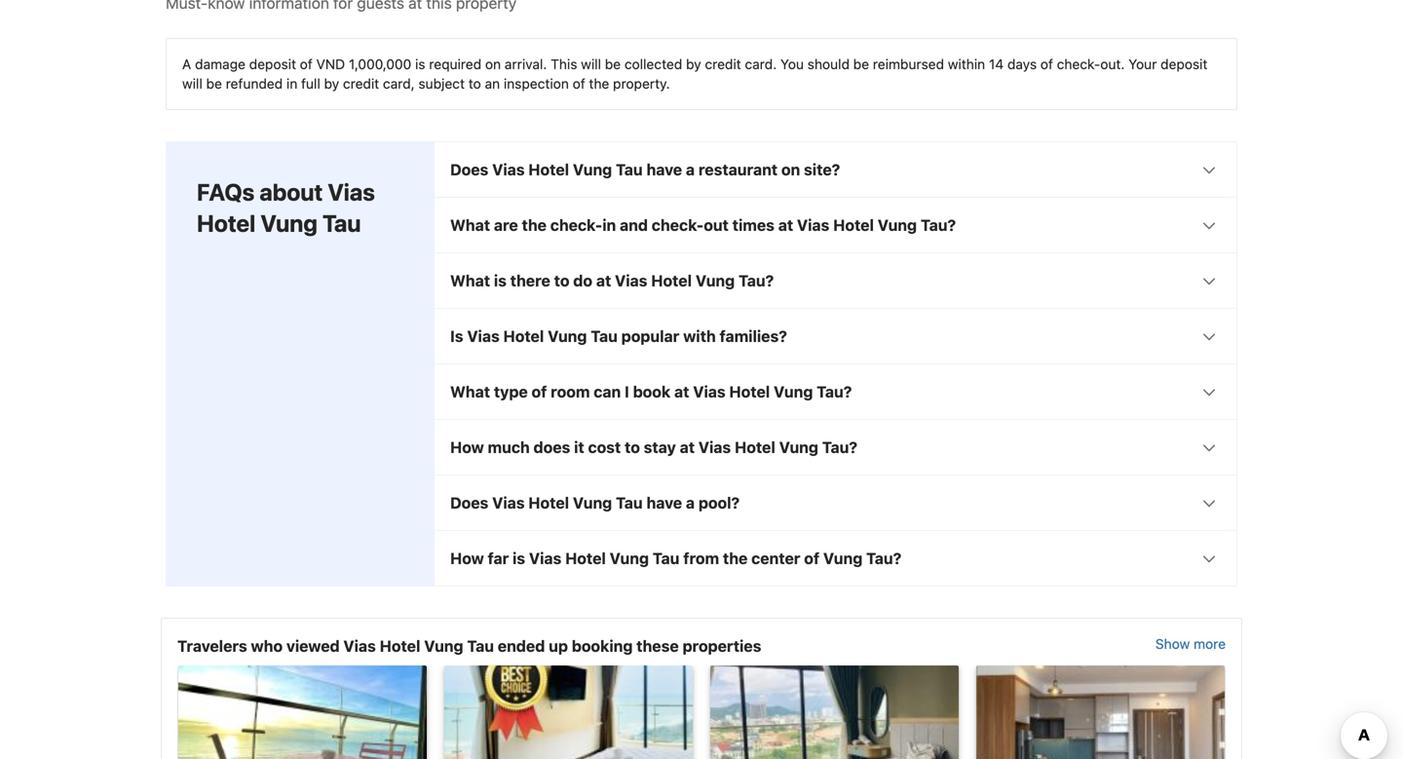 Task type: locate. For each thing, give the bounding box(es) containing it.
how inside dropdown button
[[450, 549, 484, 567]]

1 does from the top
[[450, 160, 488, 179]]

0 vertical spatial by
[[686, 56, 701, 72]]

0 horizontal spatial credit
[[343, 75, 379, 91]]

1 have from the top
[[646, 160, 682, 179]]

be right should
[[853, 56, 869, 72]]

1 horizontal spatial to
[[554, 271, 570, 290]]

0 horizontal spatial by
[[324, 75, 339, 91]]

2 vertical spatial what
[[450, 382, 490, 401]]

what type of room can i book at vias hotel vung tau?
[[450, 382, 852, 401]]

travelers who viewed vias hotel vung tau ended up booking these properties
[[177, 637, 761, 655]]

what is there to do at vias hotel vung tau? button
[[435, 253, 1236, 308]]

a left restaurant
[[686, 160, 695, 179]]

1 what from the top
[[450, 216, 490, 234]]

times
[[732, 216, 775, 234]]

1 horizontal spatial by
[[686, 56, 701, 72]]

1 horizontal spatial deposit
[[1161, 56, 1208, 72]]

out.
[[1100, 56, 1125, 72]]

tau inside dropdown button
[[653, 549, 680, 567]]

up
[[549, 637, 568, 655]]

on
[[485, 56, 501, 72], [781, 160, 800, 179]]

1 vertical spatial on
[[781, 160, 800, 179]]

of inside dropdown button
[[804, 549, 820, 567]]

vung
[[573, 160, 612, 179], [260, 209, 317, 237], [878, 216, 917, 234], [696, 271, 735, 290], [548, 327, 587, 345], [774, 382, 813, 401], [779, 438, 818, 456], [573, 493, 612, 512], [610, 549, 649, 567], [823, 549, 863, 567], [424, 637, 463, 655]]

will right this at the left of page
[[581, 56, 601, 72]]

you
[[780, 56, 804, 72]]

tau? inside how far is vias hotel vung tau from the center of vung tau? dropdown button
[[866, 549, 902, 567]]

in left full
[[286, 75, 297, 91]]

it
[[574, 438, 584, 456]]

2 vertical spatial the
[[723, 549, 748, 567]]

1 vertical spatial the
[[522, 216, 547, 234]]

0 vertical spatial is
[[415, 56, 425, 72]]

1 vertical spatial is
[[494, 271, 507, 290]]

in inside "a damage deposit of vnd 1,000,000 is required on arrival. this will be collected by credit card. you should be reimbursed within 14 days of check-out. your deposit will be refunded in full by credit card, subject to an inspection of the property."
[[286, 75, 297, 91]]

2 does from the top
[[450, 493, 488, 512]]

check- right the and
[[652, 216, 704, 234]]

restaurant
[[699, 160, 778, 179]]

subject
[[418, 75, 465, 91]]

on inside dropdown button
[[781, 160, 800, 179]]

at right the "book"
[[674, 382, 689, 401]]

2 horizontal spatial check-
[[1057, 56, 1100, 72]]

in
[[286, 75, 297, 91], [602, 216, 616, 234]]

credit left 'card.'
[[705, 56, 741, 72]]

the right are in the left top of the page
[[522, 216, 547, 234]]

vias right far
[[529, 549, 562, 567]]

refunded
[[226, 75, 283, 91]]

how
[[450, 438, 484, 456], [450, 549, 484, 567]]

on inside "a damage deposit of vnd 1,000,000 is required on arrival. this will be collected by credit card. you should be reimbursed within 14 days of check-out. your deposit will be refunded in full by credit card, subject to an inspection of the property."
[[485, 56, 501, 72]]

popular
[[621, 327, 679, 345]]

tau? inside what are the check-in and check-out times at vias hotel vung tau? dropdown button
[[921, 216, 956, 234]]

faqs about vias hotel vung tau
[[197, 178, 375, 237]]

on left the site?
[[781, 160, 800, 179]]

is up subject in the top left of the page
[[415, 56, 425, 72]]

does for does vias hotel vung tau have a restaurant on site?
[[450, 160, 488, 179]]

be
[[605, 56, 621, 72], [853, 56, 869, 72], [206, 75, 222, 91]]

0 horizontal spatial in
[[286, 75, 297, 91]]

by right collected
[[686, 56, 701, 72]]

hotel right "viewed"
[[380, 637, 420, 655]]

travelers
[[177, 637, 247, 655]]

0 vertical spatial a
[[686, 160, 695, 179]]

of right the center
[[804, 549, 820, 567]]

tau left from
[[653, 549, 680, 567]]

booking
[[572, 637, 633, 655]]

will
[[581, 56, 601, 72], [182, 75, 202, 91]]

what left 'type'
[[450, 382, 490, 401]]

the right from
[[723, 549, 748, 567]]

0 vertical spatial credit
[[705, 56, 741, 72]]

will down a on the top of the page
[[182, 75, 202, 91]]

pool?
[[699, 493, 740, 512]]

2 a from the top
[[686, 493, 695, 512]]

2 have from the top
[[646, 493, 682, 512]]

1 vertical spatial in
[[602, 216, 616, 234]]

tau down about
[[322, 209, 361, 237]]

deposit up refunded
[[249, 56, 296, 72]]

to left do
[[554, 271, 570, 290]]

0 vertical spatial the
[[589, 75, 609, 91]]

does vias hotel vung tau have a restaurant on site? button
[[435, 142, 1236, 197]]

are
[[494, 216, 518, 234]]

hotel inside the faqs about vias hotel vung tau
[[197, 209, 256, 237]]

vias right "viewed"
[[343, 637, 376, 655]]

to
[[468, 75, 481, 91], [554, 271, 570, 290], [625, 438, 640, 456]]

1 vertical spatial what
[[450, 271, 490, 290]]

0 horizontal spatial on
[[485, 56, 501, 72]]

of right days on the right top of page
[[1040, 56, 1053, 72]]

1 a from the top
[[686, 160, 695, 179]]

is right far
[[513, 549, 525, 567]]

arrival.
[[505, 56, 547, 72]]

to left an
[[468, 75, 481, 91]]

what are the check-in and check-out times at vias hotel vung tau?
[[450, 216, 956, 234]]

tau left popular
[[591, 327, 618, 345]]

vnd 1,000,000
[[316, 56, 411, 72]]

is vias hotel vung tau popular with families?
[[450, 327, 787, 345]]

be down damage
[[206, 75, 222, 91]]

2 horizontal spatial is
[[513, 549, 525, 567]]

is
[[415, 56, 425, 72], [494, 271, 507, 290], [513, 549, 525, 567]]

cost
[[588, 438, 621, 456]]

0 horizontal spatial to
[[468, 75, 481, 91]]

a left pool?
[[686, 493, 695, 512]]

0 vertical spatial will
[[581, 56, 601, 72]]

from
[[683, 549, 719, 567]]

vias right about
[[328, 178, 375, 205]]

and
[[620, 216, 648, 234]]

tau down how much does it cost to stay at vias hotel vung tau?
[[616, 493, 643, 512]]

2 what from the top
[[450, 271, 490, 290]]

2 horizontal spatial the
[[723, 549, 748, 567]]

is vias hotel vung tau popular with families? button
[[435, 309, 1236, 363]]

vias down the site?
[[797, 216, 830, 234]]

on up an
[[485, 56, 501, 72]]

how left much
[[450, 438, 484, 456]]

is inside dropdown button
[[513, 549, 525, 567]]

0 vertical spatial to
[[468, 75, 481, 91]]

an
[[485, 75, 500, 91]]

3 what from the top
[[450, 382, 490, 401]]

should
[[807, 56, 850, 72]]

deposit right your
[[1161, 56, 1208, 72]]

tau up the and
[[616, 160, 643, 179]]

credit
[[705, 56, 741, 72], [343, 75, 379, 91]]

1 vertical spatial by
[[324, 75, 339, 91]]

1 how from the top
[[450, 438, 484, 456]]

is left there
[[494, 271, 507, 290]]

what for what are the check-in and check-out times at vias hotel vung tau?
[[450, 216, 490, 234]]

of up full
[[300, 56, 313, 72]]

at right times at right top
[[778, 216, 793, 234]]

does down an
[[450, 160, 488, 179]]

property.
[[613, 75, 670, 91]]

show more link
[[1155, 634, 1226, 658]]

have
[[646, 160, 682, 179], [646, 493, 682, 512]]

a
[[686, 160, 695, 179], [686, 493, 695, 512]]

how inside dropdown button
[[450, 438, 484, 456]]

what
[[450, 216, 490, 234], [450, 271, 490, 290], [450, 382, 490, 401]]

by right full
[[324, 75, 339, 91]]

1 horizontal spatial check-
[[652, 216, 704, 234]]

1 vertical spatial a
[[686, 493, 695, 512]]

check- right days on the right top of page
[[1057, 56, 1100, 72]]

0 vertical spatial on
[[485, 56, 501, 72]]

hotel down does vias hotel vung tau have a pool?
[[565, 549, 606, 567]]

vias right the is on the left top of the page
[[467, 327, 500, 345]]

have left pool?
[[646, 493, 682, 512]]

in inside dropdown button
[[602, 216, 616, 234]]

tau?
[[921, 216, 956, 234], [739, 271, 774, 290], [817, 382, 852, 401], [822, 438, 857, 456], [866, 549, 902, 567]]

how much does it cost to stay at vias hotel vung tau?
[[450, 438, 857, 456]]

vias
[[492, 160, 525, 179], [328, 178, 375, 205], [797, 216, 830, 234], [615, 271, 647, 290], [467, 327, 500, 345], [693, 382, 726, 401], [698, 438, 731, 456], [492, 493, 525, 512], [529, 549, 562, 567], [343, 637, 376, 655]]

check- up do
[[550, 216, 602, 234]]

2 how from the top
[[450, 549, 484, 567]]

how left far
[[450, 549, 484, 567]]

a for restaurant
[[686, 160, 695, 179]]

book
[[633, 382, 671, 401]]

in left the and
[[602, 216, 616, 234]]

credit down vnd 1,000,000
[[343, 75, 379, 91]]

0 horizontal spatial deposit
[[249, 56, 296, 72]]

1 vertical spatial have
[[646, 493, 682, 512]]

tau? inside what is there to do at vias hotel vung tau? dropdown button
[[739, 271, 774, 290]]

1 vertical spatial how
[[450, 549, 484, 567]]

of
[[300, 56, 313, 72], [1040, 56, 1053, 72], [573, 75, 585, 91], [532, 382, 547, 401], [804, 549, 820, 567]]

1 horizontal spatial the
[[589, 75, 609, 91]]

hotel up pool?
[[735, 438, 775, 456]]

the inside dropdown button
[[723, 549, 748, 567]]

vias right do
[[615, 271, 647, 290]]

to left stay
[[625, 438, 640, 456]]

0 vertical spatial have
[[646, 160, 682, 179]]

tau
[[616, 160, 643, 179], [322, 209, 361, 237], [591, 327, 618, 345], [616, 493, 643, 512], [653, 549, 680, 567], [467, 637, 494, 655]]

what are the check-in and check-out times at vias hotel vung tau? button
[[435, 198, 1236, 252]]

hotel inside dropdown button
[[565, 549, 606, 567]]

a damage deposit of vnd 1,000,000 is required on arrival. this will be collected by credit card. you should be reimbursed within 14 days of check-out. your deposit will be refunded in full by credit card, subject to an inspection of the property.
[[182, 56, 1208, 91]]

0 horizontal spatial is
[[415, 56, 425, 72]]

be up property.
[[605, 56, 621, 72]]

0 vertical spatial in
[[286, 75, 297, 91]]

properties
[[683, 637, 761, 655]]

what left are in the left top of the page
[[450, 216, 490, 234]]

have up the and
[[646, 160, 682, 179]]

0 horizontal spatial the
[[522, 216, 547, 234]]

0 vertical spatial how
[[450, 438, 484, 456]]

damage
[[195, 56, 245, 72]]

2 vertical spatial is
[[513, 549, 525, 567]]

days
[[1007, 56, 1037, 72]]

does vias hotel vung tau have a restaurant on site?
[[450, 160, 840, 179]]

what up the is on the left top of the page
[[450, 271, 490, 290]]

2 deposit from the left
[[1161, 56, 1208, 72]]

1 vertical spatial will
[[182, 75, 202, 91]]

of right 'type'
[[532, 382, 547, 401]]

stay
[[644, 438, 676, 456]]

have for restaurant
[[646, 160, 682, 179]]

1 horizontal spatial in
[[602, 216, 616, 234]]

hotel down faqs
[[197, 209, 256, 237]]

2 horizontal spatial be
[[853, 56, 869, 72]]

with
[[683, 327, 716, 345]]

deposit
[[249, 56, 296, 72], [1161, 56, 1208, 72]]

by
[[686, 56, 701, 72], [324, 75, 339, 91]]

check-
[[1057, 56, 1100, 72], [550, 216, 602, 234], [652, 216, 704, 234]]

1 horizontal spatial credit
[[705, 56, 741, 72]]

1 horizontal spatial on
[[781, 160, 800, 179]]

out
[[704, 216, 729, 234]]

2 vertical spatial to
[[625, 438, 640, 456]]

0 vertical spatial what
[[450, 216, 490, 234]]

1 horizontal spatial is
[[494, 271, 507, 290]]

hotel
[[528, 160, 569, 179], [197, 209, 256, 237], [833, 216, 874, 234], [651, 271, 692, 290], [503, 327, 544, 345], [729, 382, 770, 401], [735, 438, 775, 456], [528, 493, 569, 512], [565, 549, 606, 567], [380, 637, 420, 655]]

1 vertical spatial to
[[554, 271, 570, 290]]

at right stay
[[680, 438, 695, 456]]

does
[[450, 160, 488, 179], [450, 493, 488, 512]]

the left property.
[[589, 75, 609, 91]]

1 vertical spatial does
[[450, 493, 488, 512]]

what for what is there to do at vias hotel vung tau?
[[450, 271, 490, 290]]

families?
[[720, 327, 787, 345]]

0 vertical spatial does
[[450, 160, 488, 179]]

is inside "a damage deposit of vnd 1,000,000 is required on arrival. this will be collected by credit card. you should be reimbursed within 14 days of check-out. your deposit will be refunded in full by credit card, subject to an inspection of the property."
[[415, 56, 425, 72]]

type
[[494, 382, 528, 401]]

a for pool?
[[686, 493, 695, 512]]

vung inside the faqs about vias hotel vung tau
[[260, 209, 317, 237]]

there
[[510, 271, 550, 290]]

does up far
[[450, 493, 488, 512]]



Task type: vqa. For each thing, say whether or not it's contained in the screenshot.
· in "Los Angeles to Guadalajara Nov 21 - Nov 28 · Round trip"
no



Task type: describe. For each thing, give the bounding box(es) containing it.
tau left ended
[[467, 637, 494, 655]]

what type of room can i book at vias hotel vung tau? button
[[435, 364, 1236, 419]]

hotel down does vias hotel vung tau have a restaurant on site? dropdown button
[[833, 216, 874, 234]]

1 deposit from the left
[[249, 56, 296, 72]]

does vias hotel vung tau have a pool?
[[450, 493, 740, 512]]

reimbursed
[[873, 56, 944, 72]]

faqs
[[197, 178, 255, 205]]

collected
[[624, 56, 682, 72]]

tau inside the faqs about vias hotel vung tau
[[322, 209, 361, 237]]

room
[[551, 382, 590, 401]]

how for how much does it cost to stay at vias hotel vung tau?
[[450, 438, 484, 456]]

far
[[488, 549, 509, 567]]

ended
[[498, 637, 545, 655]]

show more
[[1155, 636, 1226, 652]]

these
[[636, 637, 679, 655]]

site?
[[804, 160, 840, 179]]

1 horizontal spatial be
[[605, 56, 621, 72]]

at right do
[[596, 271, 611, 290]]

do
[[573, 271, 592, 290]]

vias up are in the left top of the page
[[492, 160, 525, 179]]

does vias hotel vung tau have a pool? button
[[435, 475, 1236, 530]]

this
[[551, 56, 577, 72]]

a
[[182, 56, 191, 72]]

vias down with
[[693, 382, 726, 401]]

2 horizontal spatial to
[[625, 438, 640, 456]]

vias down much
[[492, 493, 525, 512]]

vias inside the faqs about vias hotel vung tau
[[328, 178, 375, 205]]

hotel down does
[[528, 493, 569, 512]]

1 vertical spatial credit
[[343, 75, 379, 91]]

how for how far is vias hotel vung tau from the center of vung tau?
[[450, 549, 484, 567]]

how far is vias hotel vung tau from the center of vung tau? button
[[435, 531, 1236, 585]]

hotel up popular
[[651, 271, 692, 290]]

center
[[751, 549, 800, 567]]

vias right stay
[[698, 438, 731, 456]]

what is there to do at vias hotel vung tau?
[[450, 271, 774, 290]]

show
[[1155, 636, 1190, 652]]

your
[[1128, 56, 1157, 72]]

much
[[488, 438, 530, 456]]

1 horizontal spatial will
[[581, 56, 601, 72]]

is inside dropdown button
[[494, 271, 507, 290]]

more
[[1194, 636, 1226, 652]]

tau? inside how much does it cost to stay at vias hotel vung tau? dropdown button
[[822, 438, 857, 456]]

who
[[251, 637, 283, 655]]

to inside "a damage deposit of vnd 1,000,000 is required on arrival. this will be collected by credit card. you should be reimbursed within 14 days of check-out. your deposit will be refunded in full by credit card, subject to an inspection of the property."
[[468, 75, 481, 91]]

how far is vias hotel vung tau from the center of vung tau?
[[450, 549, 902, 567]]

what for what type of room can i book at vias hotel vung tau?
[[450, 382, 490, 401]]

the inside dropdown button
[[522, 216, 547, 234]]

14
[[989, 56, 1004, 72]]

hotel down there
[[503, 327, 544, 345]]

tau? inside what type of room can i book at vias hotel vung tau? dropdown button
[[817, 382, 852, 401]]

can
[[594, 382, 621, 401]]

check- inside "a damage deposit of vnd 1,000,000 is required on arrival. this will be collected by credit card. you should be reimbursed within 14 days of check-out. your deposit will be refunded in full by credit card, subject to an inspection of the property."
[[1057, 56, 1100, 72]]

does
[[534, 438, 570, 456]]

i
[[625, 382, 629, 401]]

accordion control element
[[434, 141, 1237, 586]]

about
[[259, 178, 323, 205]]

card.
[[745, 56, 777, 72]]

hotel down families?
[[729, 382, 770, 401]]

0 horizontal spatial will
[[182, 75, 202, 91]]

card,
[[383, 75, 415, 91]]

how much does it cost to stay at vias hotel vung tau? button
[[435, 420, 1236, 474]]

0 horizontal spatial be
[[206, 75, 222, 91]]

viewed
[[286, 637, 340, 655]]

hotel down inspection
[[528, 160, 569, 179]]

the inside "a damage deposit of vnd 1,000,000 is required on arrival. this will be collected by credit card. you should be reimbursed within 14 days of check-out. your deposit will be refunded in full by credit card, subject to an inspection of the property."
[[589, 75, 609, 91]]

0 horizontal spatial check-
[[550, 216, 602, 234]]

of down this at the left of page
[[573, 75, 585, 91]]

inspection
[[504, 75, 569, 91]]

full
[[301, 75, 320, 91]]

is
[[450, 327, 463, 345]]

within
[[948, 56, 985, 72]]

vias inside dropdown button
[[529, 549, 562, 567]]

required
[[429, 56, 481, 72]]

of inside dropdown button
[[532, 382, 547, 401]]

have for pool?
[[646, 493, 682, 512]]

does for does vias hotel vung tau have a pool?
[[450, 493, 488, 512]]



